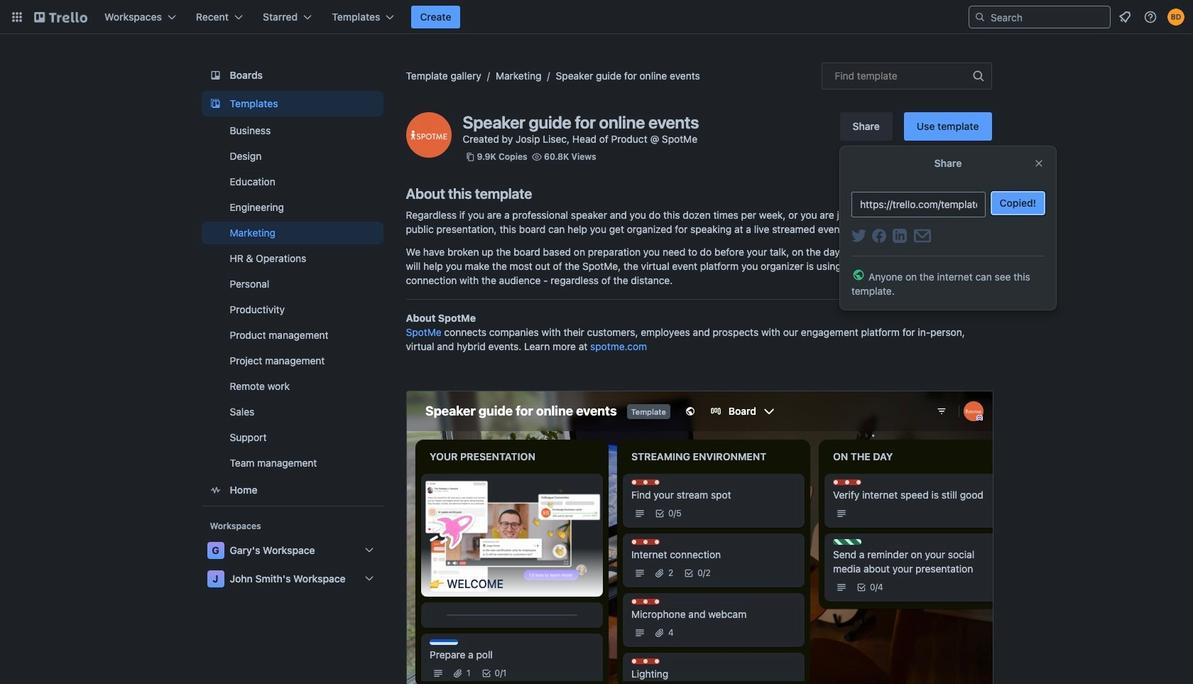 Task type: vqa. For each thing, say whether or not it's contained in the screenshot.
design prototype link link's Design
no



Task type: describe. For each thing, give the bounding box(es) containing it.
barb dwyer (barbdwyer3) image
[[1168, 9, 1185, 26]]

josip lisec, head of product @ spotme image
[[406, 112, 452, 158]]

email image
[[915, 229, 932, 243]]

template board image
[[207, 95, 224, 112]]

open information menu image
[[1144, 10, 1158, 24]]

Search field
[[986, 7, 1111, 27]]

back to home image
[[34, 6, 87, 28]]



Task type: locate. For each thing, give the bounding box(es) containing it.
0 notifications image
[[1117, 9, 1134, 26]]

search image
[[975, 11, 986, 23]]

None field
[[822, 63, 993, 90], [852, 192, 986, 217], [822, 63, 993, 90], [852, 192, 986, 217]]

home image
[[207, 482, 224, 499]]

share on linkedin image
[[893, 229, 908, 243]]

primary element
[[0, 0, 1194, 34]]

share on facebook image
[[872, 229, 887, 243]]

share on twitter image
[[852, 230, 867, 242]]

close popover image
[[1034, 158, 1045, 169]]

board image
[[207, 67, 224, 84]]



